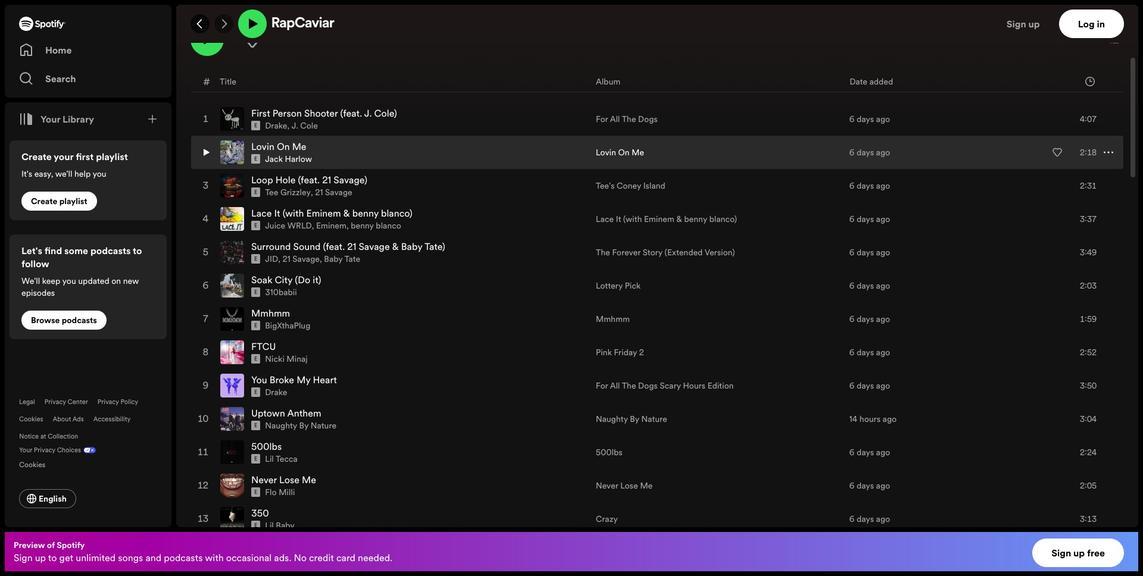 Task type: vqa. For each thing, say whether or not it's contained in the screenshot.
make
no



Task type: locate. For each thing, give the bounding box(es) containing it.
you inside create your first playlist it's easy, we'll help you
[[93, 168, 106, 180]]

2 horizontal spatial sign
[[1052, 547, 1072, 560]]

me for never lose me
[[640, 480, 653, 492]]

1 horizontal spatial it
[[616, 213, 621, 225]]

1 horizontal spatial never lose me link
[[596, 480, 653, 492]]

naughty by nature up tecca
[[265, 420, 337, 432]]

soak city (do it) cell
[[220, 270, 587, 302]]

12 days from the top
[[857, 514, 875, 526]]

my
[[297, 374, 311, 387]]

0 horizontal spatial lace
[[251, 207, 272, 220]]

1 horizontal spatial savage
[[325, 187, 353, 198]]

8 e from the top
[[254, 356, 257, 363]]

& for lace it (with eminem & benny blanco) e
[[344, 207, 350, 220]]

ago for loop hole (feat. 21 savage)
[[877, 180, 891, 192]]

3 days from the top
[[857, 180, 875, 192]]

12 e from the top
[[254, 489, 257, 496]]

0 vertical spatial drake
[[265, 120, 287, 132]]

for for first person shooter (feat. j. cole)
[[596, 113, 608, 125]]

1 6 days ago from the top
[[850, 113, 891, 125]]

1 horizontal spatial up
[[1029, 17, 1040, 30]]

2
[[639, 347, 644, 359]]

, inside first person shooter (feat. j. cole) cell
[[287, 120, 290, 132]]

explicit element
[[251, 121, 260, 131], [251, 154, 260, 164], [251, 188, 260, 197], [251, 221, 260, 231], [251, 254, 260, 264], [251, 288, 260, 297], [251, 321, 260, 331], [251, 355, 260, 364], [251, 388, 260, 397], [251, 421, 260, 431], [251, 455, 260, 464], [251, 488, 260, 498], [251, 521, 260, 531]]

1 vertical spatial drake
[[265, 387, 287, 399]]

search link
[[19, 67, 157, 91]]

sign up free button
[[1033, 539, 1125, 568]]

episodes
[[21, 287, 55, 299]]

tee's coney island link
[[596, 180, 666, 192]]

naughty by nature link up tecca
[[265, 420, 337, 432]]

11 6 days ago from the top
[[850, 480, 891, 492]]

you right help
[[93, 168, 106, 180]]

1 vertical spatial podcasts
[[62, 315, 97, 326]]

0 horizontal spatial sign
[[14, 552, 33, 565]]

1 vertical spatial you
[[62, 275, 76, 287]]

0 vertical spatial all
[[610, 113, 620, 125]]

1 all from the top
[[610, 113, 620, 125]]

9 days from the top
[[857, 380, 875, 392]]

1 horizontal spatial mmhmm
[[596, 313, 630, 325]]

with
[[205, 552, 224, 565]]

0 horizontal spatial never lose me link
[[251, 474, 316, 487]]

scary
[[660, 380, 681, 392]]

e down you
[[254, 389, 257, 396]]

never left milli
[[251, 474, 277, 487]]

your library
[[41, 113, 94, 126]]

e left flo
[[254, 489, 257, 496]]

on inside lovin on me e
[[277, 140, 290, 153]]

1 vertical spatial drake link
[[265, 387, 287, 399]]

benny for juice wrld , eminem , benny blanco
[[351, 220, 374, 232]]

& inside lace it (with eminem & benny blanco) e
[[344, 207, 350, 220]]

11 6 from the top
[[850, 480, 855, 492]]

lovin up tee's
[[596, 147, 616, 159]]

4 e from the top
[[254, 222, 257, 229]]

eminem
[[307, 207, 341, 220], [644, 213, 675, 225], [316, 220, 347, 232]]

juice wrld link
[[265, 220, 312, 232]]

e down ftcu
[[254, 356, 257, 363]]

you broke my heart cell
[[220, 370, 587, 402]]

6 for lovin on me
[[850, 147, 855, 159]]

eminem down island
[[644, 213, 675, 225]]

privacy center
[[45, 398, 88, 407]]

privacy center link
[[45, 398, 88, 407]]

spotify image
[[19, 17, 66, 31]]

lace
[[251, 207, 272, 220], [596, 213, 614, 225]]

sign up free
[[1052, 547, 1106, 560]]

2 horizontal spatial &
[[677, 213, 683, 225]]

mmhmm down the "310babii"
[[251, 307, 290, 320]]

explicit element inside soak city (do it) cell
[[251, 288, 260, 297]]

1 vertical spatial for
[[596, 380, 608, 392]]

6 for soak city (do it)
[[850, 280, 855, 292]]

explicit element left juice
[[251, 221, 260, 231]]

3:50
[[1081, 380, 1097, 392]]

0 vertical spatial cookies link
[[19, 415, 43, 424]]

create down "easy,"
[[31, 195, 57, 207]]

e up ftcu link
[[254, 322, 257, 330]]

8 days from the top
[[857, 347, 875, 359]]

1 horizontal spatial your
[[41, 113, 60, 126]]

blanco) up version)
[[710, 213, 737, 225]]

21 down juice wrld , eminem , benny blanco
[[347, 240, 356, 253]]

0 horizontal spatial lace it (with eminem & benny blanco) link
[[251, 207, 413, 220]]

mmhmm
[[251, 307, 290, 320], [596, 313, 630, 325]]

sign for sign up
[[1007, 17, 1027, 30]]

1 horizontal spatial lose
[[621, 480, 638, 492]]

cookies up notice
[[19, 415, 43, 424]]

21 left savage)
[[322, 173, 331, 187]]

e inside mmhmm e
[[254, 322, 257, 330]]

1 vertical spatial playlist
[[59, 195, 87, 207]]

6 explicit element from the top
[[251, 288, 260, 297]]

e inside you broke my heart e
[[254, 389, 257, 396]]

12 explicit element from the top
[[251, 488, 260, 498]]

0 horizontal spatial (with
[[283, 207, 304, 220]]

nature
[[642, 414, 668, 425], [311, 420, 337, 432]]

notice at collection
[[19, 432, 78, 441]]

0 horizontal spatial your
[[19, 446, 32, 455]]

surround
[[251, 240, 291, 253]]

the left "forever"
[[596, 247, 610, 259]]

lil inside 500lbs cell
[[265, 453, 274, 465]]

2 vertical spatial the
[[622, 380, 636, 392]]

2 6 from the top
[[850, 147, 855, 159]]

1 horizontal spatial on
[[619, 147, 630, 159]]

you for first
[[93, 168, 106, 180]]

naughty for right naughty by nature link
[[596, 414, 628, 425]]

j. left cole)
[[364, 107, 372, 120]]

eminem down tee grizzley , 21 savage
[[307, 207, 341, 220]]

for down "pink"
[[596, 380, 608, 392]]

never inside never lose me e
[[251, 474, 277, 487]]

0 vertical spatial dogs
[[638, 113, 658, 125]]

blanco) down loop hole (feat. 21 savage) cell
[[381, 207, 413, 220]]

log in
[[1079, 17, 1106, 30]]

500lbs up never lose me at the right
[[596, 447, 623, 459]]

explicit element inside loop hole (feat. 21 savage) cell
[[251, 188, 260, 197]]

0 vertical spatial podcasts
[[90, 244, 131, 257]]

updated
[[78, 275, 109, 287]]

5 6 from the top
[[850, 247, 855, 259]]

eminem inside lace it (with eminem & benny blanco) e
[[307, 207, 341, 220]]

e inside 'first person shooter (feat. j. cole) e'
[[254, 122, 257, 129]]

to inside let's find some podcasts to follow we'll keep you updated on new episodes
[[133, 244, 142, 257]]

1 vertical spatial dogs
[[638, 380, 658, 392]]

6 days ago for 350
[[850, 514, 891, 526]]

21 for sound
[[347, 240, 356, 253]]

1 vertical spatial cookies link
[[19, 457, 55, 471]]

accessibility link
[[93, 415, 131, 424]]

2 drake link from the top
[[265, 387, 287, 399]]

(with inside lace it (with eminem & benny blanco) e
[[283, 207, 304, 220]]

0 horizontal spatial by
[[299, 420, 309, 432]]

center
[[68, 398, 88, 407]]

sign for sign up free
[[1052, 547, 1072, 560]]

2 horizontal spatial savage
[[359, 240, 390, 253]]

e down first
[[254, 122, 257, 129]]

juice
[[265, 220, 286, 232]]

0 horizontal spatial mmhmm
[[251, 307, 290, 320]]

create playlist
[[31, 195, 87, 207]]

loop
[[251, 173, 273, 187]]

explicit element inside lovin on me cell
[[251, 154, 260, 164]]

0 horizontal spatial &
[[344, 207, 350, 220]]

benny inside lace it (with eminem & benny blanco) e
[[353, 207, 379, 220]]

ago for ftcu
[[877, 347, 891, 359]]

mmhmm inside cell
[[251, 307, 290, 320]]

the up lovin on me
[[622, 113, 636, 125]]

playlist
[[96, 150, 128, 163], [59, 195, 87, 207]]

days for 350
[[857, 514, 875, 526]]

on for lovin on me
[[619, 147, 630, 159]]

1 horizontal spatial lovin
[[596, 147, 616, 159]]

the down friday
[[622, 380, 636, 392]]

3 6 from the top
[[850, 180, 855, 192]]

2 vertical spatial (feat.
[[323, 240, 345, 253]]

explicit element inside first person shooter (feat. j. cole) cell
[[251, 121, 260, 131]]

6 e from the top
[[254, 289, 257, 296]]

naughty inside uptown anthem "cell"
[[265, 420, 297, 432]]

explicit element down you
[[251, 388, 260, 397]]

create
[[21, 150, 52, 163], [31, 195, 57, 207]]

never up crazy in the right bottom of the page
[[596, 480, 619, 492]]

explicit element inside 500lbs cell
[[251, 455, 260, 464]]

21 right "grizzley"
[[315, 187, 323, 198]]

1 horizontal spatial &
[[392, 240, 399, 253]]

2:05
[[1081, 480, 1097, 492]]

explicit element for first person shooter (feat. j. cole)
[[251, 121, 260, 131]]

0 vertical spatial to
[[133, 244, 142, 257]]

10 6 from the top
[[850, 447, 855, 459]]

1 horizontal spatial lace
[[596, 213, 614, 225]]

explicit element inside 350 cell
[[251, 521, 260, 531]]

up for sign up free
[[1074, 547, 1085, 560]]

2 e from the top
[[254, 156, 257, 163]]

e inside never lose me e
[[254, 489, 257, 496]]

0 horizontal spatial mmhmm link
[[251, 307, 290, 320]]

1 vertical spatial your
[[19, 446, 32, 455]]

up
[[1029, 17, 1040, 30], [1074, 547, 1085, 560], [35, 552, 46, 565]]

cole
[[300, 120, 318, 132]]

days for loop hole (feat. 21 savage)
[[857, 180, 875, 192]]

days for you broke my heart
[[857, 380, 875, 392]]

drake inside you broke my heart cell
[[265, 387, 287, 399]]

1 horizontal spatial never
[[596, 480, 619, 492]]

310babii link
[[265, 287, 297, 299]]

0 horizontal spatial savage
[[293, 253, 320, 265]]

sign inside top bar and user menu element
[[1007, 17, 1027, 30]]

drake for drake , j. cole
[[265, 120, 287, 132]]

it
[[274, 207, 280, 220], [616, 213, 621, 225]]

drake link up lovin on me e
[[265, 120, 287, 132]]

lovin for lovin on me
[[596, 147, 616, 159]]

benny for lace it (with eminem & benny blanco)
[[685, 213, 708, 225]]

you inside let's find some podcasts to follow we'll keep you updated on new episodes
[[62, 275, 76, 287]]

0 vertical spatial for
[[596, 113, 608, 125]]

for up lovin on me
[[596, 113, 608, 125]]

library
[[63, 113, 94, 126]]

21 savage link up lace it (with eminem & benny blanco) e
[[315, 187, 353, 198]]

e left jack
[[254, 156, 257, 163]]

1 horizontal spatial lovin on me link
[[596, 147, 644, 159]]

some
[[64, 244, 88, 257]]

nature for naughty by nature link inside uptown anthem "cell"
[[311, 420, 337, 432]]

0 horizontal spatial blanco)
[[381, 207, 413, 220]]

1 horizontal spatial (with
[[624, 213, 642, 225]]

create inside button
[[31, 195, 57, 207]]

e left juice
[[254, 222, 257, 229]]

1 horizontal spatial sign
[[1007, 17, 1027, 30]]

explicit element for never lose me
[[251, 488, 260, 498]]

naughty by nature inside uptown anthem "cell"
[[265, 420, 337, 432]]

1 dogs from the top
[[638, 113, 658, 125]]

4 days from the top
[[857, 213, 875, 225]]

0 vertical spatial drake link
[[265, 120, 287, 132]]

j. cole link
[[292, 120, 318, 132]]

0 horizontal spatial lose
[[279, 474, 300, 487]]

explicit element inside surround sound (feat. 21 savage & baby tate) cell
[[251, 254, 260, 264]]

baby left the tate)
[[401, 240, 423, 253]]

songs
[[118, 552, 143, 565]]

all up lovin on me
[[610, 113, 620, 125]]

ago for surround sound (feat. 21 savage & baby tate)
[[877, 247, 891, 259]]

accessibility
[[93, 415, 131, 424]]

explicit element for 350
[[251, 521, 260, 531]]

0 vertical spatial (feat.
[[340, 107, 362, 120]]

jack
[[265, 153, 283, 165]]

0 horizontal spatial naughty by nature
[[265, 420, 337, 432]]

2 drake from the top
[[265, 387, 287, 399]]

top bar and user menu element
[[176, 5, 1139, 43]]

5 explicit element from the top
[[251, 254, 260, 264]]

0 horizontal spatial up
[[35, 552, 46, 565]]

8 explicit element from the top
[[251, 355, 260, 364]]

ago for 350
[[877, 514, 891, 526]]

duration element
[[1086, 77, 1095, 86]]

podcasts right browse on the left bottom
[[62, 315, 97, 326]]

1 horizontal spatial by
[[630, 414, 640, 425]]

dogs for first person shooter (feat. j. cole)
[[638, 113, 658, 125]]

e down the uptown
[[254, 422, 257, 430]]

california consumer privacy act (ccpa) opt-out icon image
[[81, 446, 96, 457]]

1 e from the top
[[254, 122, 257, 129]]

lace it (with eminem & benny blanco) link down tee grizzley , 21 savage
[[251, 207, 413, 220]]

ago for you broke my heart
[[877, 380, 891, 392]]

1 vertical spatial to
[[48, 552, 57, 565]]

me inside lovin on me e
[[292, 140, 307, 153]]

savage
[[325, 187, 353, 198], [359, 240, 390, 253], [293, 253, 320, 265]]

by right the uptown
[[299, 420, 309, 432]]

cookies
[[19, 415, 43, 424], [19, 460, 45, 470]]

350 e
[[251, 507, 269, 530]]

(feat. inside loop hole (feat. 21 savage) e
[[298, 173, 320, 187]]

preview
[[14, 540, 45, 552]]

tee's
[[596, 180, 615, 192]]

8 6 days ago from the top
[[850, 347, 891, 359]]

up for sign up
[[1029, 17, 1040, 30]]

ago for lovin on me
[[877, 147, 891, 159]]

500lbs link
[[251, 440, 282, 453], [596, 447, 623, 459]]

savage down benny blanco link
[[359, 240, 390, 253]]

jid , 21 savage , baby tate
[[265, 253, 361, 265]]

dogs down # row on the top
[[638, 113, 658, 125]]

1 vertical spatial create
[[31, 195, 57, 207]]

9 e from the top
[[254, 389, 257, 396]]

& down blanco
[[392, 240, 399, 253]]

log
[[1079, 17, 1095, 30]]

1 for from the top
[[596, 113, 608, 125]]

you broke my heart link
[[251, 374, 337, 387]]

e down 'loop'
[[254, 189, 257, 196]]

6 for first person shooter (feat. j. cole)
[[850, 113, 855, 125]]

explicit element inside ftcu cell
[[251, 355, 260, 364]]

10 explicit element from the top
[[251, 421, 260, 431]]

benny up (extended
[[685, 213, 708, 225]]

nature for right naughty by nature link
[[642, 414, 668, 425]]

0 horizontal spatial lovin
[[251, 140, 275, 153]]

0 horizontal spatial you
[[62, 275, 76, 287]]

all down pink friday 2 in the bottom right of the page
[[610, 380, 620, 392]]

0 horizontal spatial lovin on me link
[[251, 140, 307, 153]]

6 days ago for first person shooter (feat. j. cole)
[[850, 113, 891, 125]]

drake up lovin on me e
[[265, 120, 287, 132]]

2 cookies from the top
[[19, 460, 45, 470]]

21 inside surround sound (feat. 21 savage & baby tate) e
[[347, 240, 356, 253]]

podcasts right and
[[164, 552, 203, 565]]

explicit element for ftcu
[[251, 355, 260, 364]]

0 horizontal spatial naughty
[[265, 420, 297, 432]]

notice
[[19, 432, 39, 441]]

#
[[203, 75, 210, 88]]

up inside sign up button
[[1029, 17, 1040, 30]]

0 vertical spatial your
[[41, 113, 60, 126]]

eminem for lace it (with eminem & benny blanco) e
[[307, 207, 341, 220]]

uptown anthem cell
[[220, 403, 587, 436]]

let's
[[21, 244, 42, 257]]

privacy up accessibility
[[98, 398, 119, 407]]

0 vertical spatial lil
[[265, 453, 274, 465]]

cookies down your privacy choices
[[19, 460, 45, 470]]

6 days ago for ftcu
[[850, 347, 891, 359]]

explicit element inside never lose me 'cell'
[[251, 488, 260, 498]]

lovin inside lovin on me e
[[251, 140, 275, 153]]

0 horizontal spatial playlist
[[59, 195, 87, 207]]

ago for uptown anthem
[[883, 414, 897, 425]]

drake for drake
[[265, 387, 287, 399]]

explicit element left lil tecca
[[251, 455, 260, 464]]

11 days from the top
[[857, 480, 875, 492]]

0 horizontal spatial on
[[277, 140, 290, 153]]

explicit element for soak city (do it)
[[251, 288, 260, 297]]

4:07
[[1081, 113, 1097, 125]]

to left get
[[48, 552, 57, 565]]

1 horizontal spatial playlist
[[96, 150, 128, 163]]

explicit element down the uptown
[[251, 421, 260, 431]]

lovin up 'loop'
[[251, 140, 275, 153]]

to up new
[[133, 244, 142, 257]]

explicit element left jack
[[251, 154, 260, 164]]

explicit element for surround sound (feat. 21 savage & baby tate)
[[251, 254, 260, 264]]

2:18 cell
[[1042, 137, 1114, 169]]

benny right eminem link
[[353, 207, 379, 220]]

explicit element for lace it (with eminem & benny blanco)
[[251, 221, 260, 231]]

10 days from the top
[[857, 447, 875, 459]]

500lbs link up never lose me at the right
[[596, 447, 623, 459]]

, inside loop hole (feat. 21 savage) cell
[[311, 187, 313, 198]]

grizzley
[[281, 187, 311, 198]]

savage inside surround sound (feat. 21 savage & baby tate) e
[[359, 240, 390, 253]]

10 e from the top
[[254, 422, 257, 430]]

e inside 350 e
[[254, 523, 257, 530]]

1 vertical spatial all
[[610, 380, 620, 392]]

12 6 from the top
[[850, 514, 855, 526]]

harlow
[[285, 153, 312, 165]]

0 horizontal spatial never
[[251, 474, 277, 487]]

me for never lose me e
[[302, 474, 316, 487]]

0 horizontal spatial to
[[48, 552, 57, 565]]

e left jid
[[254, 256, 257, 263]]

ago for 500lbs
[[877, 447, 891, 459]]

0 horizontal spatial nature
[[311, 420, 337, 432]]

2 all from the top
[[610, 380, 620, 392]]

2 explicit element from the top
[[251, 154, 260, 164]]

explicit element down first
[[251, 121, 260, 131]]

up left the of
[[35, 552, 46, 565]]

11 e from the top
[[254, 456, 257, 463]]

policy
[[121, 398, 138, 407]]

savage up (do
[[293, 253, 320, 265]]

you right keep
[[62, 275, 76, 287]]

for all the dogs
[[596, 113, 658, 125]]

0 horizontal spatial naughty by nature link
[[265, 420, 337, 432]]

3 e from the top
[[254, 189, 257, 196]]

7 6 from the top
[[850, 313, 855, 325]]

added
[[870, 75, 894, 87]]

duration image
[[1086, 77, 1095, 86]]

sign up button
[[1002, 10, 1060, 38]]

1 vertical spatial cookies
[[19, 460, 45, 470]]

benny for lace it (with eminem & benny blanco) e
[[353, 207, 379, 220]]

lil inside 350 cell
[[265, 520, 274, 532]]

2 horizontal spatial up
[[1074, 547, 1085, 560]]

heart
[[313, 374, 337, 387]]

500lbs for 500lbs e
[[251, 440, 282, 453]]

9 6 from the top
[[850, 380, 855, 392]]

explicit element for mmhmm
[[251, 321, 260, 331]]

podcasts up on
[[90, 244, 131, 257]]

eminem up surround sound (feat. 21 savage & baby tate) link
[[316, 220, 347, 232]]

create for your
[[21, 150, 52, 163]]

ago
[[877, 113, 891, 125], [877, 147, 891, 159], [877, 180, 891, 192], [877, 213, 891, 225], [877, 247, 891, 259], [877, 280, 891, 292], [877, 313, 891, 325], [877, 347, 891, 359], [877, 380, 891, 392], [883, 414, 897, 425], [877, 447, 891, 459], [877, 480, 891, 492], [877, 514, 891, 526]]

2 days from the top
[[857, 147, 875, 159]]

album
[[596, 75, 621, 87]]

1 horizontal spatial to
[[133, 244, 142, 257]]

create up "easy,"
[[21, 150, 52, 163]]

the forever story (extended version) link
[[596, 247, 735, 259]]

lil tecca link
[[265, 453, 298, 465]]

0 vertical spatial create
[[21, 150, 52, 163]]

11 explicit element from the top
[[251, 455, 260, 464]]

6 for never lose me
[[850, 480, 855, 492]]

5 days from the top
[[857, 247, 875, 259]]

1 cookies from the top
[[19, 415, 43, 424]]

date added
[[850, 75, 894, 87]]

city
[[275, 274, 293, 287]]

1 horizontal spatial j.
[[364, 107, 372, 120]]

your inside button
[[41, 113, 60, 126]]

explicit element down 'loop'
[[251, 188, 260, 197]]

mmhmm down lottery
[[596, 313, 630, 325]]

1 vertical spatial (feat.
[[298, 173, 320, 187]]

2 for from the top
[[596, 380, 608, 392]]

about
[[53, 415, 71, 424]]

(feat. down juice wrld , eminem , benny blanco
[[323, 240, 345, 253]]

7 days from the top
[[857, 313, 875, 325]]

1 horizontal spatial naughty by nature
[[596, 414, 668, 425]]

nature inside uptown anthem "cell"
[[311, 420, 337, 432]]

(with down tee's coney island
[[624, 213, 642, 225]]

lovin for lovin on me e
[[251, 140, 275, 153]]

1 lil from the top
[[265, 453, 274, 465]]

500lbs inside cell
[[251, 440, 282, 453]]

4 6 from the top
[[850, 213, 855, 225]]

your left library
[[41, 113, 60, 126]]

7 e from the top
[[254, 322, 257, 330]]

sign
[[1007, 17, 1027, 30], [1052, 547, 1072, 560], [14, 552, 33, 565]]

blanco) inside lace it (with eminem & benny blanco) e
[[381, 207, 413, 220]]

naughty by nature link down the for all the dogs scary hours edition
[[596, 414, 668, 425]]

4 6 days ago from the top
[[850, 213, 891, 225]]

& up (extended
[[677, 213, 683, 225]]

it up "forever"
[[616, 213, 621, 225]]

up left "free"
[[1074, 547, 1085, 560]]

savage up lace it (with eminem & benny blanco) e
[[325, 187, 353, 198]]

lose for never lose me e
[[279, 474, 300, 487]]

0 vertical spatial playlist
[[96, 150, 128, 163]]

(feat. for savage)
[[298, 173, 320, 187]]

explicit element inside lace it (with eminem & benny blanco) cell
[[251, 221, 260, 231]]

baby right 350 e
[[276, 520, 295, 532]]

cookies link down your privacy choices
[[19, 457, 55, 471]]

explicit element inside you broke my heart cell
[[251, 388, 260, 397]]

naughty by nature link inside uptown anthem "cell"
[[265, 420, 337, 432]]

j. left cole
[[292, 120, 298, 132]]

500lbs link down the uptown
[[251, 440, 282, 453]]

2 dogs from the top
[[638, 380, 658, 392]]

up left log
[[1029, 17, 1040, 30]]

1 horizontal spatial mmhmm link
[[596, 313, 630, 325]]

ago for soak city (do it)
[[877, 280, 891, 292]]

6 for you broke my heart
[[850, 380, 855, 392]]

lace it (with eminem & benny blanco) link up the forever story (extended version)
[[596, 213, 737, 225]]

benny
[[353, 207, 379, 220], [685, 213, 708, 225], [351, 220, 374, 232]]

13 explicit element from the top
[[251, 521, 260, 531]]

nature down heart at the bottom left of page
[[311, 420, 337, 432]]

drake inside first person shooter (feat. j. cole) cell
[[265, 120, 287, 132]]

playlist down help
[[59, 195, 87, 207]]

ftcu link
[[251, 340, 276, 353]]

2 6 days ago from the top
[[850, 147, 891, 159]]

benny up surround sound (feat. 21 savage & baby tate) link
[[351, 220, 374, 232]]

by down the for all the dogs scary hours edition
[[630, 414, 640, 425]]

savage for ,
[[325, 187, 353, 198]]

6 days ago for lace it (with eminem & benny blanco)
[[850, 213, 891, 225]]

0 vertical spatial cookies
[[19, 415, 43, 424]]

6 days from the top
[[857, 280, 875, 292]]

create inside create your first playlist it's easy, we'll help you
[[21, 150, 52, 163]]

(with for lace it (with eminem & benny blanco) e
[[283, 207, 304, 220]]

1 horizontal spatial naughty by nature link
[[596, 414, 668, 425]]

lace down tee's
[[596, 213, 614, 225]]

21 savage link for sound
[[283, 253, 320, 265]]

days for ftcu
[[857, 347, 875, 359]]

1 horizontal spatial blanco)
[[710, 213, 737, 225]]

13 e from the top
[[254, 523, 257, 530]]

6 for mmhmm
[[850, 313, 855, 325]]

1 horizontal spatial nature
[[642, 414, 668, 425]]

8 6 from the top
[[850, 347, 855, 359]]

naughty by nature for naughty by nature link inside uptown anthem "cell"
[[265, 420, 337, 432]]

explicit element up ftcu link
[[251, 321, 260, 331]]

it inside lace it (with eminem & benny blanco) e
[[274, 207, 280, 220]]

9 explicit element from the top
[[251, 388, 260, 397]]

privacy up about
[[45, 398, 66, 407]]

2:03
[[1081, 280, 1097, 292]]

explicit element inside mmhmm cell
[[251, 321, 260, 331]]

to
[[133, 244, 142, 257], [48, 552, 57, 565]]

5 6 days ago from the top
[[850, 247, 891, 259]]

7 explicit element from the top
[[251, 321, 260, 331]]

7 6 days ago from the top
[[850, 313, 891, 325]]

(feat. inside 'first person shooter (feat. j. cole) e'
[[340, 107, 362, 120]]

your
[[41, 113, 60, 126], [19, 446, 32, 455]]

surround sound (feat. 21 savage & baby tate) cell
[[220, 237, 587, 269]]

2 lil from the top
[[265, 520, 274, 532]]

go back image
[[195, 19, 205, 29]]

500lbs e
[[251, 440, 282, 463]]

5 e from the top
[[254, 256, 257, 263]]

mmhmm for mmhmm e
[[251, 307, 290, 320]]

0 horizontal spatial baby
[[276, 520, 295, 532]]

9 6 days ago from the top
[[850, 380, 891, 392]]

baby left tate
[[324, 253, 343, 265]]

lace inside lace it (with eminem & benny blanco) e
[[251, 207, 272, 220]]

6 days ago for never lose me
[[850, 480, 891, 492]]

days for first person shooter (feat. j. cole)
[[857, 113, 875, 125]]

playlist inside button
[[59, 195, 87, 207]]

ftcu cell
[[220, 337, 587, 369]]

6 6 from the top
[[850, 280, 855, 292]]

0 horizontal spatial 500lbs
[[251, 440, 282, 453]]

& left benny blanco link
[[344, 207, 350, 220]]

10 6 days ago from the top
[[850, 447, 891, 459]]

1 drake from the top
[[265, 120, 287, 132]]

days for lovin on me
[[857, 147, 875, 159]]

(feat. inside surround sound (feat. 21 savage & baby tate) e
[[323, 240, 345, 253]]

it for lace it (with eminem & benny blanco) e
[[274, 207, 280, 220]]

0 vertical spatial 21 savage link
[[315, 187, 353, 198]]

mmhmm link
[[251, 307, 290, 320], [596, 313, 630, 325]]

1 vertical spatial 21 savage link
[[283, 253, 320, 265]]

first person shooter (feat. j. cole) cell
[[220, 103, 587, 135]]

0 vertical spatial you
[[93, 168, 106, 180]]

lace it (with eminem & benny blanco) link inside cell
[[251, 207, 413, 220]]

4 explicit element from the top
[[251, 221, 260, 231]]

explicit element inside uptown anthem "cell"
[[251, 421, 260, 431]]

0 vertical spatial the
[[622, 113, 636, 125]]

1 explicit element from the top
[[251, 121, 260, 131]]

6 days ago
[[850, 113, 891, 125], [850, 147, 891, 159], [850, 180, 891, 192], [850, 213, 891, 225], [850, 247, 891, 259], [850, 280, 891, 292], [850, 313, 891, 325], [850, 347, 891, 359], [850, 380, 891, 392], [850, 447, 891, 459], [850, 480, 891, 492], [850, 514, 891, 526]]

3 explicit element from the top
[[251, 188, 260, 197]]

mmhmm link down the "310babii"
[[251, 307, 290, 320]]

e down 350
[[254, 523, 257, 530]]

1 vertical spatial lil
[[265, 520, 274, 532]]

1 days from the top
[[857, 113, 875, 125]]

(feat. right shooter at the left of the page
[[340, 107, 362, 120]]

21 inside loop hole (feat. 21 savage) e
[[322, 173, 331, 187]]

the for you broke my heart
[[622, 380, 636, 392]]

e inside uptown anthem e
[[254, 422, 257, 430]]

up inside sign up free button
[[1074, 547, 1085, 560]]

List button
[[1088, 30, 1125, 49]]

0 horizontal spatial 500lbs link
[[251, 440, 282, 453]]

6 6 days ago from the top
[[850, 280, 891, 292]]

lose inside never lose me e
[[279, 474, 300, 487]]

your down notice
[[19, 446, 32, 455]]

14 hours ago
[[850, 414, 897, 425]]

1 horizontal spatial you
[[93, 168, 106, 180]]

nature down the for all the dogs scary hours edition
[[642, 414, 668, 425]]

2 horizontal spatial baby
[[401, 240, 423, 253]]

explicit element left jid
[[251, 254, 260, 264]]

12 6 days ago from the top
[[850, 514, 891, 526]]

drake link up the uptown
[[265, 387, 287, 399]]

2 vertical spatial podcasts
[[164, 552, 203, 565]]

mmhmm e
[[251, 307, 290, 330]]

1 horizontal spatial naughty
[[596, 414, 628, 425]]

3 6 days ago from the top
[[850, 180, 891, 192]]

me inside never lose me e
[[302, 474, 316, 487]]

1 6 from the top
[[850, 113, 855, 125]]

nicki
[[265, 353, 285, 365]]

by inside uptown anthem "cell"
[[299, 420, 309, 432]]

date
[[850, 75, 868, 87]]

nicki minaj link
[[265, 353, 308, 365]]



Task type: describe. For each thing, give the bounding box(es) containing it.
podcasts inside let's find some podcasts to follow we'll keep you updated on new episodes
[[90, 244, 131, 257]]

english button
[[19, 490, 76, 509]]

6 days ago for lovin on me
[[850, 147, 891, 159]]

create your first playlist it's easy, we'll help you
[[21, 150, 128, 180]]

lil tecca
[[265, 453, 298, 465]]

privacy policy link
[[98, 398, 138, 407]]

browse
[[31, 315, 60, 326]]

e inside lovin on me e
[[254, 156, 257, 163]]

mmhmm link inside mmhmm cell
[[251, 307, 290, 320]]

sign up
[[1007, 17, 1040, 30]]

about ads link
[[53, 415, 84, 424]]

tee's coney island
[[596, 180, 666, 192]]

6 for ftcu
[[850, 347, 855, 359]]

6 days ago for mmhmm
[[850, 313, 891, 325]]

days for mmhmm
[[857, 313, 875, 325]]

2 cookies link from the top
[[19, 457, 55, 471]]

loop hole (feat. 21 savage) link
[[251, 173, 368, 187]]

jid link
[[265, 253, 278, 265]]

notice at collection link
[[19, 432, 78, 441]]

me for lovin on me e
[[292, 140, 307, 153]]

# row
[[191, 71, 1124, 92]]

explicit element for you broke my heart
[[251, 388, 260, 397]]

6 days ago for surround sound (feat. 21 savage & baby tate)
[[850, 247, 891, 259]]

broke
[[270, 374, 294, 387]]

6 for loop hole (feat. 21 savage)
[[850, 180, 855, 192]]

drake , j. cole
[[265, 120, 318, 132]]

days for 500lbs
[[857, 447, 875, 459]]

cole)
[[374, 107, 397, 120]]

you for some
[[62, 275, 76, 287]]

ads.
[[274, 552, 292, 565]]

eminem for lace it (with eminem & benny blanco)
[[644, 213, 675, 225]]

uptown
[[251, 407, 285, 420]]

me for lovin on me
[[632, 147, 644, 159]]

jid
[[265, 253, 278, 265]]

e inside lace it (with eminem & benny blanco) e
[[254, 222, 257, 229]]

explicit element for loop hole (feat. 21 savage)
[[251, 188, 260, 197]]

pink
[[596, 347, 612, 359]]

6 days ago for soak city (do it)
[[850, 280, 891, 292]]

21 savage link for hole
[[315, 187, 353, 198]]

the for first person shooter (feat. j. cole)
[[622, 113, 636, 125]]

privacy for privacy policy
[[98, 398, 119, 407]]

1 cookies link from the top
[[19, 415, 43, 424]]

e inside loop hole (feat. 21 savage) e
[[254, 189, 257, 196]]

needed.
[[358, 552, 393, 565]]

lace it (with eminem & benny blanco)
[[596, 213, 737, 225]]

on for lovin on me e
[[277, 140, 290, 153]]

0 horizontal spatial j.
[[292, 120, 298, 132]]

english
[[39, 493, 67, 505]]

your library button
[[14, 107, 99, 131]]

log in button
[[1060, 10, 1125, 38]]

choices
[[57, 446, 81, 455]]

home
[[45, 43, 72, 57]]

it)
[[313, 274, 321, 287]]

6 for lace it (with eminem & benny blanco)
[[850, 213, 855, 225]]

privacy for privacy center
[[45, 398, 66, 407]]

rapcaviar grid
[[177, 70, 1138, 577]]

create for playlist
[[31, 195, 57, 207]]

& inside surround sound (feat. 21 savage & baby tate) e
[[392, 240, 399, 253]]

lace for lace it (with eminem & benny blanco)
[[596, 213, 614, 225]]

dogs for you broke my heart
[[638, 380, 658, 392]]

lovin on me cell
[[220, 137, 587, 169]]

search
[[45, 72, 76, 85]]

loop hole (feat. 21 savage) e
[[251, 173, 368, 196]]

main element
[[5, 5, 172, 528]]

lil for 350
[[265, 520, 274, 532]]

350 cell
[[220, 503, 587, 536]]

14
[[850, 414, 858, 425]]

never for never lose me e
[[251, 474, 277, 487]]

6 for 500lbs
[[850, 447, 855, 459]]

find
[[45, 244, 62, 257]]

for for you broke my heart
[[596, 380, 608, 392]]

of
[[47, 540, 55, 552]]

21 for hole
[[322, 173, 331, 187]]

tee
[[265, 187, 278, 198]]

6 days ago for loop hole (feat. 21 savage)
[[850, 180, 891, 192]]

anthem
[[287, 407, 321, 420]]

lose for never lose me
[[621, 480, 638, 492]]

your for your privacy choices
[[19, 446, 32, 455]]

playlist inside create your first playlist it's easy, we'll help you
[[96, 150, 128, 163]]

e inside 500lbs e
[[254, 456, 257, 463]]

lovin on me e
[[251, 140, 307, 163]]

21 right jid
[[283, 253, 291, 265]]

never for never lose me
[[596, 480, 619, 492]]

all for first person shooter (feat. j. cole)
[[610, 113, 620, 125]]

1 vertical spatial the
[[596, 247, 610, 259]]

follow
[[21, 257, 49, 270]]

days for surround sound (feat. 21 savage & baby tate)
[[857, 247, 875, 259]]

free
[[1088, 547, 1106, 560]]

explicit element for uptown anthem
[[251, 421, 260, 431]]

first
[[251, 107, 270, 120]]

ads
[[72, 415, 84, 424]]

2:18
[[1081, 147, 1097, 159]]

explicit element for lovin on me
[[251, 154, 260, 164]]

(extended
[[665, 247, 703, 259]]

easy,
[[34, 168, 53, 180]]

ago for never lose me
[[877, 480, 891, 492]]

blanco) for lace it (with eminem & benny blanco) e
[[381, 207, 413, 220]]

tate
[[345, 253, 361, 265]]

get
[[59, 552, 73, 565]]

naughty for naughty by nature link inside uptown anthem "cell"
[[265, 420, 297, 432]]

days for soak city (do it)
[[857, 280, 875, 292]]

privacy down the at on the bottom left
[[34, 446, 55, 455]]

baby inside surround sound (feat. 21 savage & baby tate) e
[[401, 240, 423, 253]]

6 days ago for you broke my heart
[[850, 380, 891, 392]]

& for lace it (with eminem & benny blanco)
[[677, 213, 683, 225]]

island
[[644, 180, 666, 192]]

lace it (with eminem & benny blanco) cell
[[220, 203, 587, 235]]

podcasts inside preview of spotify sign up to get unlimited songs and podcasts with occasional ads. no credit card needed.
[[164, 552, 203, 565]]

your for your library
[[41, 113, 60, 126]]

days for never lose me
[[857, 480, 875, 492]]

flo milli link
[[265, 487, 295, 499]]

soak city (do it) e
[[251, 274, 321, 296]]

person
[[273, 107, 302, 120]]

uptown anthem link
[[251, 407, 321, 420]]

tecca
[[276, 453, 298, 465]]

savage for (feat.
[[359, 240, 390, 253]]

for all the dogs scary hours edition
[[596, 380, 734, 392]]

by for right naughty by nature link
[[630, 414, 640, 425]]

forever
[[613, 247, 641, 259]]

lace for lace it (with eminem & benny blanco) e
[[251, 207, 272, 220]]

never lose me e
[[251, 474, 316, 496]]

500lbs cell
[[220, 437, 587, 469]]

350
[[251, 507, 269, 520]]

blanco) for lace it (with eminem & benny blanco)
[[710, 213, 737, 225]]

e inside surround sound (feat. 21 savage & baby tate) e
[[254, 256, 257, 263]]

browse podcasts
[[31, 315, 97, 326]]

your
[[54, 150, 74, 163]]

1 horizontal spatial 500lbs link
[[596, 447, 623, 459]]

hours
[[683, 380, 706, 392]]

21 for grizzley
[[315, 187, 323, 198]]

it for lace it (with eminem & benny blanco)
[[616, 213, 621, 225]]

privacy policy
[[98, 398, 138, 407]]

sound
[[293, 240, 321, 253]]

(feat. for savage
[[323, 240, 345, 253]]

1 horizontal spatial baby
[[324, 253, 343, 265]]

baby tate link
[[324, 253, 361, 265]]

6 days ago for 500lbs
[[850, 447, 891, 459]]

occasional
[[226, 552, 272, 565]]

ago for mmhmm
[[877, 313, 891, 325]]

jack harlow
[[265, 153, 312, 165]]

(with for lace it (with eminem & benny blanco)
[[624, 213, 642, 225]]

card
[[337, 552, 356, 565]]

surround sound (feat. 21 savage & baby tate) e
[[251, 240, 445, 263]]

1 horizontal spatial lace it (with eminem & benny blanco) link
[[596, 213, 737, 225]]

your privacy choices
[[19, 446, 81, 455]]

mmhmm for mmhmm
[[596, 313, 630, 325]]

soak
[[251, 274, 273, 287]]

your privacy choices button
[[19, 446, 81, 455]]

crazy link
[[596, 514, 618, 526]]

never lose me cell
[[220, 470, 587, 502]]

lace it (with eminem & benny blanco) e
[[251, 207, 413, 229]]

baby inside 350 cell
[[276, 520, 295, 532]]

collection
[[48, 432, 78, 441]]

up inside preview of spotify sign up to get unlimited songs and podcasts with occasional ads. no credit card needed.
[[35, 552, 46, 565]]

mmhmm cell
[[220, 303, 587, 335]]

3:13
[[1081, 514, 1097, 526]]

first person shooter (feat. j. cole) e
[[251, 107, 397, 129]]

500lbs for 500lbs
[[596, 447, 623, 459]]

hours
[[860, 414, 881, 425]]

ago for lace it (with eminem & benny blanco)
[[877, 213, 891, 225]]

sign inside preview of spotify sign up to get unlimited songs and podcasts with occasional ads. no credit card needed.
[[14, 552, 33, 565]]

we'll
[[21, 275, 40, 287]]

first
[[76, 150, 94, 163]]

you
[[251, 374, 267, 387]]

3:13 cell
[[1042, 503, 1114, 536]]

podcasts inside "link"
[[62, 315, 97, 326]]

2:52
[[1081, 347, 1097, 359]]

e inside ftcu e
[[254, 356, 257, 363]]

ftcu e
[[251, 340, 276, 363]]

1 drake link from the top
[[265, 120, 287, 132]]

j. inside 'first person shooter (feat. j. cole) e'
[[364, 107, 372, 120]]

6 for surround sound (feat. 21 savage & baby tate)
[[850, 247, 855, 259]]

310babii
[[265, 287, 297, 299]]

e inside soak city (do it) e
[[254, 289, 257, 296]]

# column header
[[203, 71, 210, 92]]

go forward image
[[219, 19, 229, 29]]

ftcu
[[251, 340, 276, 353]]

eminem for juice wrld , eminem , benny blanco
[[316, 220, 347, 232]]

loop hole (feat. 21 savage) cell
[[220, 170, 587, 202]]

minaj
[[287, 353, 308, 365]]

you broke my heart e
[[251, 374, 337, 396]]

to inside preview of spotify sign up to get unlimited songs and podcasts with occasional ads. no credit card needed.
[[48, 552, 57, 565]]



